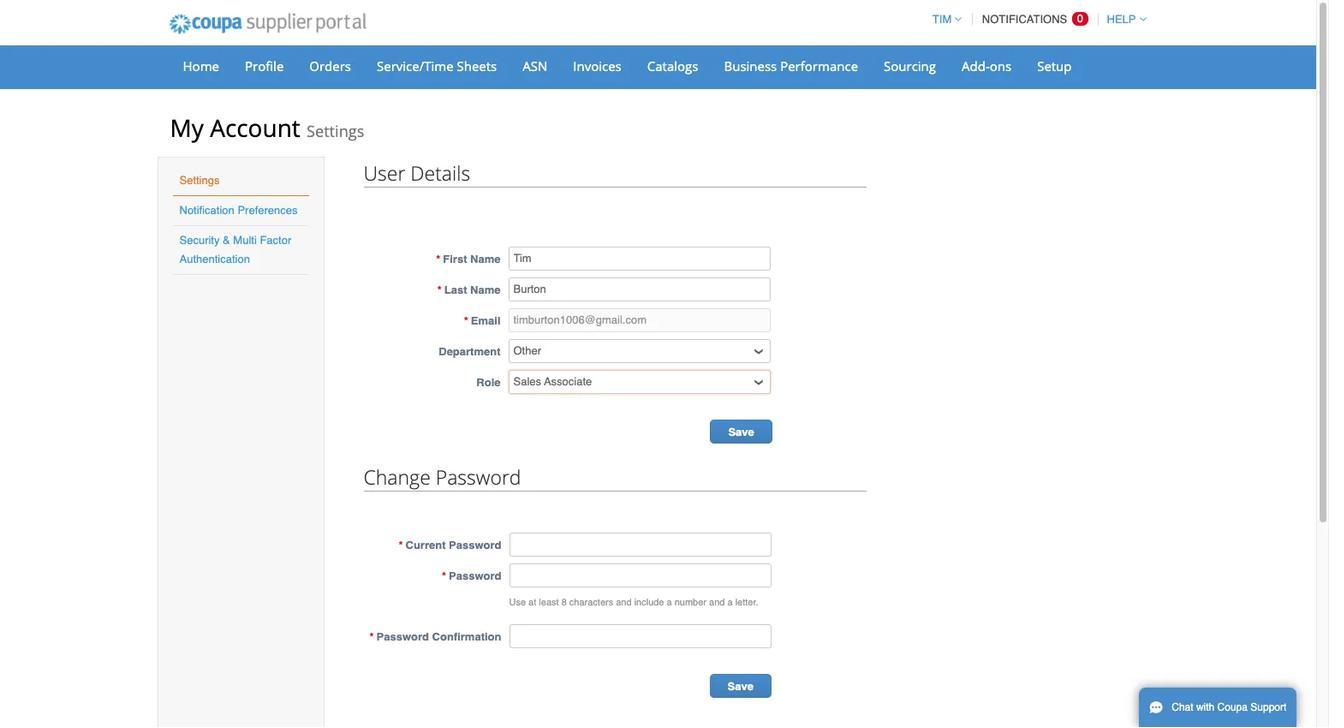 Task type: describe. For each thing, give the bounding box(es) containing it.
business performance
[[724, 57, 859, 75]]

email
[[471, 314, 501, 327]]

* for * current password
[[399, 539, 403, 552]]

business
[[724, 57, 777, 75]]

chat with coupa support
[[1172, 702, 1287, 714]]

setup
[[1038, 57, 1072, 75]]

asn link
[[512, 53, 559, 79]]

* for * email
[[464, 314, 469, 327]]

1 a from the left
[[667, 597, 672, 608]]

profile
[[245, 57, 284, 75]]

* current password
[[399, 539, 502, 552]]

preferences
[[238, 204, 298, 217]]

with
[[1197, 702, 1215, 714]]

notifications 0
[[983, 12, 1084, 26]]

first
[[443, 253, 467, 266]]

performance
[[781, 57, 859, 75]]

coupa
[[1218, 702, 1248, 714]]

change password
[[364, 464, 521, 491]]

invoices link
[[562, 53, 633, 79]]

navigation containing notifications 0
[[925, 3, 1147, 36]]

authentication
[[180, 253, 250, 266]]

factor
[[260, 234, 292, 247]]

tim
[[933, 13, 952, 26]]

1 and from the left
[[616, 597, 632, 608]]

name for * first name
[[471, 253, 501, 266]]

2 and from the left
[[710, 597, 725, 608]]

asn
[[523, 57, 548, 75]]

0 vertical spatial save button
[[711, 420, 773, 444]]

* first name
[[436, 253, 501, 266]]

account
[[210, 111, 301, 144]]

password for * password confirmation
[[377, 631, 429, 644]]

password for change password
[[436, 464, 521, 491]]

multi
[[233, 234, 257, 247]]

at
[[529, 597, 537, 608]]

sourcing
[[884, 57, 937, 75]]

role
[[477, 376, 501, 389]]

service/time sheets link
[[366, 53, 508, 79]]

invoices
[[574, 57, 622, 75]]

notification preferences link
[[180, 204, 298, 217]]

my account settings
[[170, 111, 365, 144]]

2 a from the left
[[728, 597, 733, 608]]

1 vertical spatial save
[[728, 680, 754, 693]]

notification preferences
[[180, 204, 298, 217]]

notifications
[[983, 13, 1068, 26]]

add-
[[962, 57, 990, 75]]

characters
[[570, 597, 614, 608]]

current
[[406, 539, 446, 552]]

change
[[364, 464, 431, 491]]

profile link
[[234, 53, 295, 79]]

setup link
[[1027, 53, 1084, 79]]

service/time sheets
[[377, 57, 497, 75]]

orders
[[310, 57, 351, 75]]



Task type: locate. For each thing, give the bounding box(es) containing it.
least
[[539, 597, 559, 608]]

home
[[183, 57, 219, 75]]

password for * password
[[449, 570, 502, 583]]

settings up user
[[307, 121, 365, 141]]

settings up the notification
[[180, 174, 220, 187]]

save button
[[711, 420, 773, 444], [710, 674, 772, 698]]

settings inside my account settings
[[307, 121, 365, 141]]

None password field
[[509, 533, 772, 557], [509, 564, 772, 588], [509, 625, 772, 649], [509, 533, 772, 557], [509, 564, 772, 588], [509, 625, 772, 649]]

* for * first name
[[436, 253, 441, 266]]

and right number at the right bottom of page
[[710, 597, 725, 608]]

* for * last name
[[438, 284, 442, 296]]

help
[[1108, 13, 1137, 26]]

sheets
[[457, 57, 497, 75]]

use at least 8 characters and include a number and a letter.
[[509, 597, 759, 608]]

1 vertical spatial settings
[[180, 174, 220, 187]]

0 vertical spatial settings
[[307, 121, 365, 141]]

* email
[[464, 314, 501, 327]]

None text field
[[509, 278, 771, 302]]

notification
[[180, 204, 235, 217]]

use
[[509, 597, 526, 608]]

save
[[729, 426, 755, 439], [728, 680, 754, 693]]

a left letter.
[[728, 597, 733, 608]]

0 vertical spatial name
[[471, 253, 501, 266]]

and left include on the bottom left
[[616, 597, 632, 608]]

* for * password confirmation
[[370, 631, 374, 644]]

user
[[364, 159, 406, 187]]

confirmation
[[432, 631, 502, 644]]

add-ons
[[962, 57, 1012, 75]]

password up * password
[[449, 539, 502, 552]]

*
[[436, 253, 441, 266], [438, 284, 442, 296], [464, 314, 469, 327], [399, 539, 403, 552], [442, 570, 447, 583], [370, 631, 374, 644]]

password up * current password
[[436, 464, 521, 491]]

&
[[223, 234, 230, 247]]

1 horizontal spatial settings
[[307, 121, 365, 141]]

password left confirmation
[[377, 631, 429, 644]]

* password
[[442, 570, 502, 583]]

security & multi factor authentication link
[[180, 234, 292, 266]]

* last name
[[438, 284, 501, 296]]

a
[[667, 597, 672, 608], [728, 597, 733, 608]]

chat with coupa support button
[[1140, 688, 1298, 728]]

settings link
[[180, 174, 220, 187]]

letter.
[[736, 597, 759, 608]]

* for * password
[[442, 570, 447, 583]]

0
[[1078, 12, 1084, 25]]

user details
[[364, 159, 471, 187]]

add-ons link
[[951, 53, 1023, 79]]

1 vertical spatial name
[[471, 284, 501, 296]]

security & multi factor authentication
[[180, 234, 292, 266]]

password
[[436, 464, 521, 491], [449, 539, 502, 552], [449, 570, 502, 583], [377, 631, 429, 644]]

password down * current password
[[449, 570, 502, 583]]

name
[[471, 253, 501, 266], [471, 284, 501, 296]]

1 horizontal spatial a
[[728, 597, 733, 608]]

settings
[[307, 121, 365, 141], [180, 174, 220, 187]]

name right first
[[471, 253, 501, 266]]

coupa supplier portal image
[[157, 3, 378, 45]]

8
[[562, 597, 567, 608]]

support
[[1251, 702, 1287, 714]]

0 horizontal spatial settings
[[180, 174, 220, 187]]

home link
[[172, 53, 231, 79]]

0 vertical spatial save
[[729, 426, 755, 439]]

1 vertical spatial save button
[[710, 674, 772, 698]]

help link
[[1100, 13, 1147, 26]]

my
[[170, 111, 204, 144]]

sourcing link
[[873, 53, 948, 79]]

number
[[675, 597, 707, 608]]

include
[[635, 597, 665, 608]]

None text field
[[509, 247, 771, 271], [509, 308, 771, 332], [509, 247, 771, 271], [509, 308, 771, 332]]

ons
[[990, 57, 1012, 75]]

2 name from the top
[[471, 284, 501, 296]]

catalogs link
[[636, 53, 710, 79]]

tim link
[[925, 13, 963, 26]]

security
[[180, 234, 220, 247]]

chat
[[1172, 702, 1194, 714]]

* password confirmation
[[370, 631, 502, 644]]

details
[[411, 159, 471, 187]]

last
[[445, 284, 467, 296]]

name for * last name
[[471, 284, 501, 296]]

orders link
[[298, 53, 362, 79]]

catalogs
[[648, 57, 699, 75]]

1 horizontal spatial and
[[710, 597, 725, 608]]

business performance link
[[713, 53, 870, 79]]

service/time
[[377, 57, 454, 75]]

and
[[616, 597, 632, 608], [710, 597, 725, 608]]

department
[[439, 345, 501, 358]]

a right include on the bottom left
[[667, 597, 672, 608]]

1 name from the top
[[471, 253, 501, 266]]

0 horizontal spatial a
[[667, 597, 672, 608]]

name right last
[[471, 284, 501, 296]]

0 horizontal spatial and
[[616, 597, 632, 608]]

navigation
[[925, 3, 1147, 36]]



Task type: vqa. For each thing, say whether or not it's contained in the screenshot.
Applications
no



